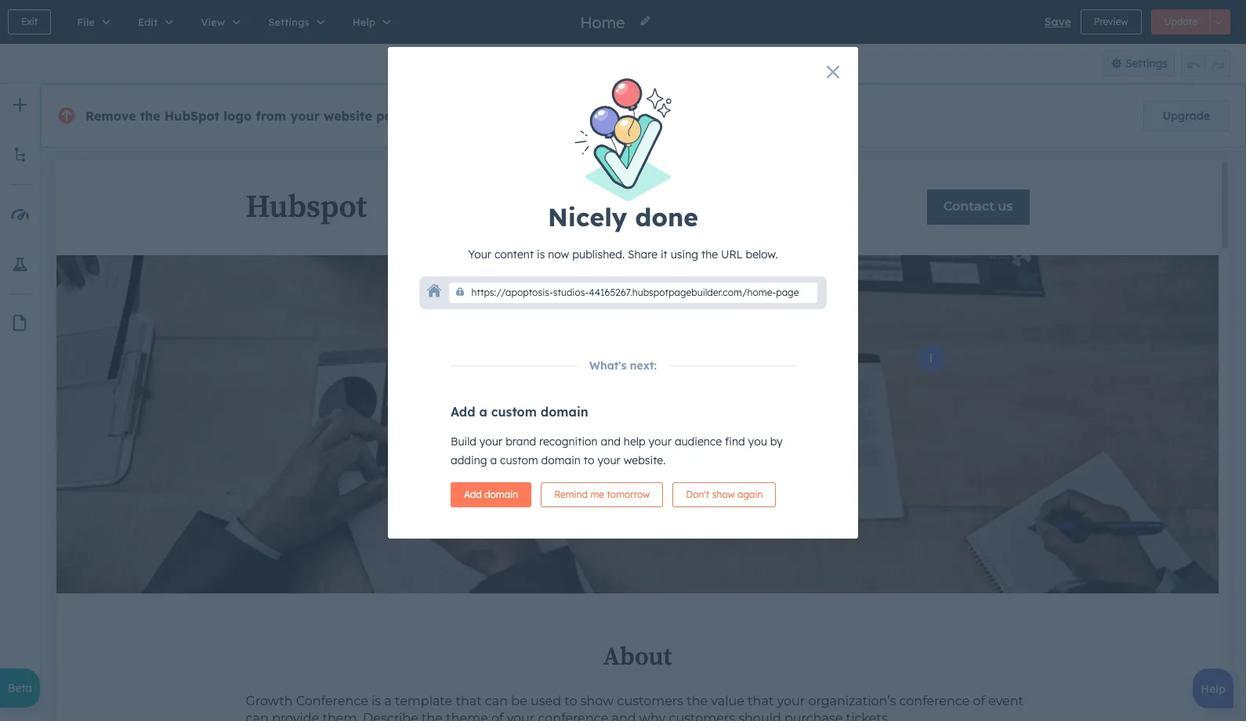 Task type: vqa. For each thing, say whether or not it's contained in the screenshot.
the leftmost Filter
no



Task type: describe. For each thing, give the bounding box(es) containing it.
suite
[[615, 108, 642, 122]]

your content is now published. share it using the url below.
[[468, 248, 778, 262]]

44165267.hubspotpagebuilder.com/home-
[[589, 287, 776, 299]]

don't show again button
[[673, 483, 776, 508]]

audience
[[675, 435, 722, 449]]

your up website.
[[649, 435, 672, 449]]

brand
[[506, 435, 536, 449]]

from
[[256, 108, 286, 124]]

by
[[770, 435, 783, 449]]

https://apoptosis-
[[472, 287, 553, 299]]

page
[[776, 287, 799, 299]]

your right from
[[290, 108, 320, 124]]

update group
[[1151, 9, 1231, 34]]

add for add domain
[[464, 489, 482, 501]]

add a custom domain
[[451, 404, 589, 420]]

help
[[624, 435, 646, 449]]

url
[[721, 248, 743, 262]]

preview
[[1094, 16, 1128, 27]]

your right build
[[480, 435, 503, 449]]

crm
[[588, 108, 612, 122]]

don't
[[686, 489, 710, 501]]

hubspot
[[164, 108, 220, 124]]

a inside build your brand recognition and help your audience find you by adding a custom domain to your website.
[[490, 454, 497, 468]]

again
[[738, 489, 763, 501]]

0 vertical spatial custom
[[491, 404, 537, 420]]

nicely
[[548, 201, 627, 233]]

remind me tomorrow
[[554, 489, 650, 501]]

content
[[495, 248, 534, 262]]

nicely done dialog
[[388, 47, 858, 539]]

build
[[451, 435, 477, 449]]

crm suite starter.
[[588, 108, 682, 122]]

save button
[[1045, 13, 1071, 31]]

what's
[[590, 359, 627, 373]]

build your brand recognition and help your audience find you by adding a custom domain to your website.
[[451, 435, 783, 468]]

now
[[548, 248, 569, 262]]

nicely done
[[548, 201, 698, 233]]

add domain
[[464, 489, 518, 501]]

starter.
[[645, 108, 682, 122]]

show
[[712, 489, 735, 501]]

https://apoptosis-studios-44165267.hubspotpagebuilder.com/home-page
[[472, 287, 799, 299]]

update
[[1165, 16, 1198, 27]]

add for add a custom domain
[[451, 404, 475, 420]]

your down and
[[598, 454, 621, 468]]

recognition
[[539, 435, 598, 449]]

help link
[[1193, 669, 1234, 709]]

using
[[671, 248, 699, 262]]

0 vertical spatial the
[[140, 108, 160, 124]]

find
[[725, 435, 745, 449]]

upgrade
[[1163, 109, 1210, 123]]



Task type: locate. For each thing, give the bounding box(es) containing it.
domain up recognition
[[541, 404, 589, 420]]

save
[[1045, 15, 1071, 29]]

tomorrow
[[607, 489, 650, 501]]

the right remove at the left top of the page
[[140, 108, 160, 124]]

add domain button
[[451, 483, 532, 508]]

pages.
[[376, 108, 418, 124]]

remove
[[85, 108, 136, 124]]

group down update group
[[1181, 50, 1231, 77]]

None field
[[579, 11, 630, 33]]

group up the 'suite'
[[588, 50, 650, 77]]

help
[[1201, 683, 1226, 697]]

preview button
[[1081, 9, 1142, 34]]

0 horizontal spatial group
[[588, 50, 650, 77]]

the left url
[[702, 248, 718, 262]]

what's next:
[[590, 359, 657, 373]]

1 horizontal spatial the
[[702, 248, 718, 262]]

1 horizontal spatial a
[[490, 454, 497, 468]]

1 vertical spatial the
[[702, 248, 718, 262]]

domain inside build your brand recognition and help your audience find you by adding a custom domain to your website.
[[541, 454, 581, 468]]

group
[[588, 50, 650, 77], [1181, 50, 1231, 77]]

website.
[[624, 454, 666, 468]]

beta
[[8, 682, 32, 696]]

the
[[140, 108, 160, 124], [702, 248, 718, 262]]

close image
[[827, 66, 840, 78]]

domain down recognition
[[541, 454, 581, 468]]

add
[[451, 404, 475, 420], [464, 489, 482, 501]]

update button
[[1151, 9, 1211, 34]]

settings
[[1126, 56, 1168, 71]]

0 vertical spatial a
[[479, 404, 487, 420]]

domain inside button
[[485, 489, 518, 501]]

next:
[[630, 359, 657, 373]]

1 vertical spatial custom
[[500, 454, 538, 468]]

upgrade link
[[1143, 100, 1230, 132]]

a
[[479, 404, 487, 420], [490, 454, 497, 468]]

0 horizontal spatial the
[[140, 108, 160, 124]]

the inside "dialog"
[[702, 248, 718, 262]]

domain
[[541, 404, 589, 420], [541, 454, 581, 468], [485, 489, 518, 501]]

logo
[[224, 108, 252, 124]]

to
[[584, 454, 595, 468]]

published.
[[572, 248, 625, 262]]

a right adding
[[490, 454, 497, 468]]

1 vertical spatial add
[[464, 489, 482, 501]]

1 vertical spatial domain
[[541, 454, 581, 468]]

custom down brand
[[500, 454, 538, 468]]

done
[[635, 201, 698, 233]]

0 horizontal spatial a
[[479, 404, 487, 420]]

add down adding
[[464, 489, 482, 501]]

you
[[748, 435, 767, 449]]

share
[[628, 248, 658, 262]]

remove the hubspot logo from your website pages.
[[85, 108, 418, 124]]

and
[[601, 435, 621, 449]]

don't show again
[[686, 489, 763, 501]]

custom
[[491, 404, 537, 420], [500, 454, 538, 468]]

1 vertical spatial a
[[490, 454, 497, 468]]

a up adding
[[479, 404, 487, 420]]

website
[[324, 108, 372, 124]]

settings button
[[1103, 50, 1175, 77]]

is
[[537, 248, 545, 262]]

1 group from the left
[[588, 50, 650, 77]]

it
[[661, 248, 668, 262]]

0 vertical spatial domain
[[541, 404, 589, 420]]

studios-
[[553, 287, 589, 299]]

2 group from the left
[[1181, 50, 1231, 77]]

0 vertical spatial add
[[451, 404, 475, 420]]

beta button
[[0, 669, 40, 709]]

add inside button
[[464, 489, 482, 501]]

1 horizontal spatial group
[[1181, 50, 1231, 77]]

exit
[[21, 16, 38, 27]]

me
[[591, 489, 604, 501]]

custom up brand
[[491, 404, 537, 420]]

adding
[[451, 454, 487, 468]]

add up build
[[451, 404, 475, 420]]

remind me tomorrow button
[[541, 483, 663, 508]]

exit link
[[8, 9, 51, 34]]

remind
[[554, 489, 588, 501]]

custom inside build your brand recognition and help your audience find you by adding a custom domain to your website.
[[500, 454, 538, 468]]

domain down adding
[[485, 489, 518, 501]]

your
[[468, 248, 492, 262]]

2 vertical spatial domain
[[485, 489, 518, 501]]

below.
[[746, 248, 778, 262]]

your
[[290, 108, 320, 124], [480, 435, 503, 449], [649, 435, 672, 449], [598, 454, 621, 468]]



